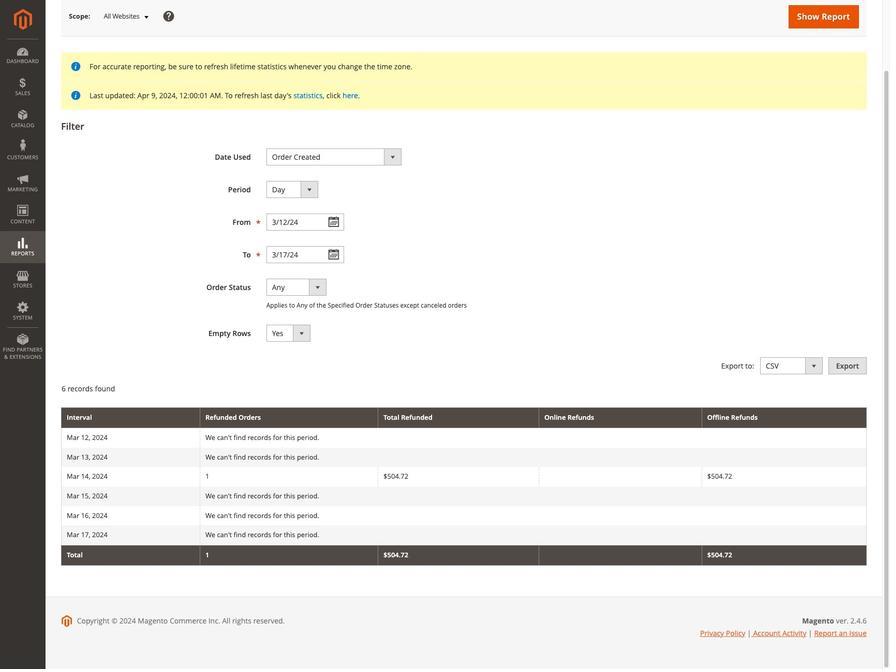 Task type: locate. For each thing, give the bounding box(es) containing it.
None text field
[[266, 214, 344, 231]]

None text field
[[266, 246, 344, 264]]

menu bar
[[0, 39, 46, 366]]

magento admin panel image
[[14, 9, 32, 30]]



